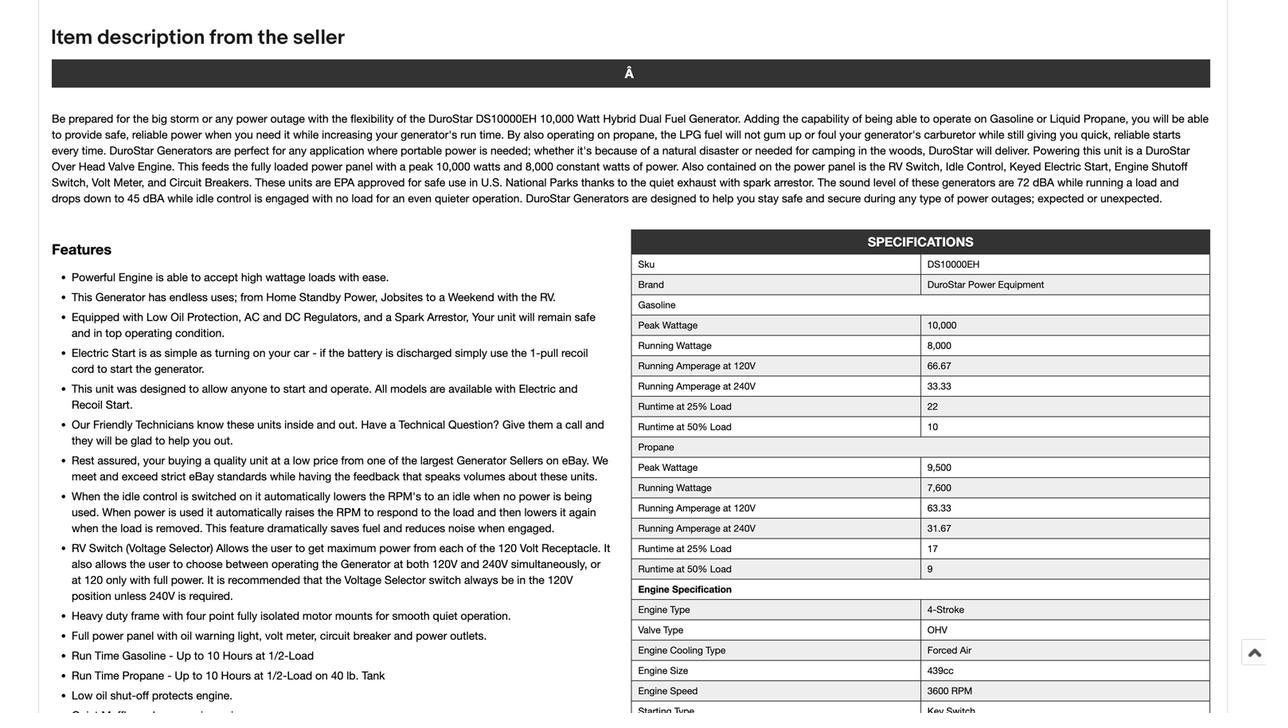 Task type: describe. For each thing, give the bounding box(es) containing it.
item
[[51, 26, 93, 50]]

seller
[[293, 26, 345, 50]]

the
[[258, 26, 288, 50]]



Task type: vqa. For each thing, say whether or not it's contained in the screenshot.
.
no



Task type: locate. For each thing, give the bounding box(es) containing it.
from
[[210, 26, 253, 50]]

description
[[97, 26, 205, 50]]

item description from the seller
[[51, 26, 345, 50]]



